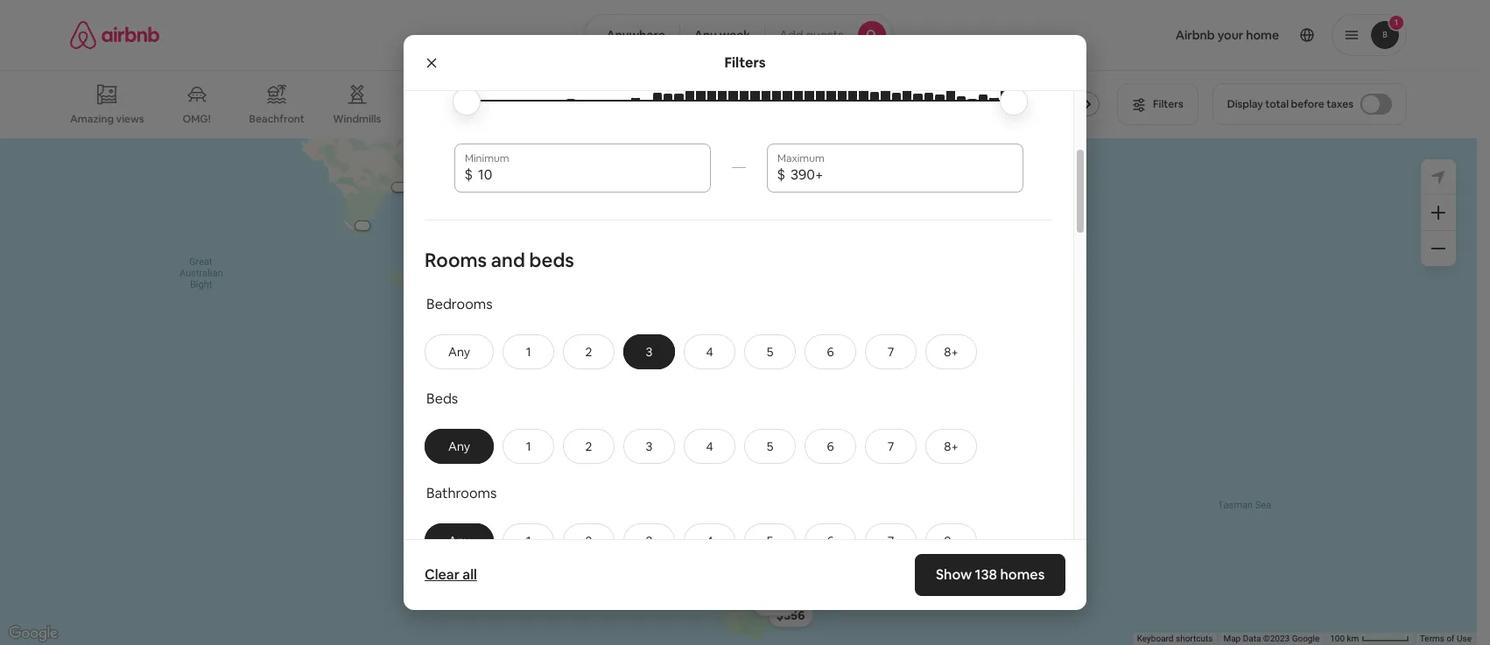 Task type: describe. For each thing, give the bounding box(es) containing it.
1 button for bedrooms
[[503, 334, 554, 369]]

anywhere button
[[585, 14, 680, 56]]

before
[[1292, 97, 1325, 111]]

$509
[[903, 184, 932, 200]]

km
[[1348, 634, 1360, 644]]

$585 button
[[709, 320, 754, 344]]

3 button for beds
[[624, 429, 675, 464]]

8+ for beds
[[944, 439, 959, 454]]

$350
[[761, 596, 790, 612]]

cabins
[[417, 112, 451, 126]]

7 for beds
[[888, 439, 895, 454]]

100
[[1331, 634, 1345, 644]]

1 for bedrooms
[[526, 344, 531, 360]]

153
[[689, 435, 709, 452]]

$730
[[447, 243, 475, 259]]

bathrooms
[[427, 484, 497, 503]]

2 for bathrooms
[[586, 533, 593, 549]]

$131
[[591, 327, 616, 343]]

show 138 homes link
[[915, 554, 1066, 596]]

3 button for bathrooms
[[624, 524, 675, 559]]

5.0
[[880, 415, 899, 432]]

$131 button
[[583, 323, 624, 347]]

$172
[[678, 357, 705, 373]]

$154 button
[[670, 353, 713, 378]]

$83 button
[[896, 179, 933, 204]]

$236 inside $236 button
[[754, 505, 785, 522]]

6 button for bedrooms
[[805, 334, 857, 369]]

8+ for bathrooms
[[944, 533, 959, 549]]

profile element
[[914, 0, 1408, 70]]

100 km button
[[1325, 633, 1415, 646]]

3 for bathrooms
[[646, 533, 653, 549]]

viewed
[[641, 435, 686, 452]]

windmills
[[333, 112, 381, 126]]

show list
[[703, 539, 754, 555]]

add
[[780, 27, 804, 43]]

5 for beds
[[767, 439, 774, 454]]

filters dialog
[[404, 0, 1087, 611]]

$509 button
[[895, 180, 940, 204]]

$ text field
[[478, 166, 700, 184]]

night
[[674, 456, 705, 472]]

terms of use
[[1421, 634, 1472, 644]]

any element for beds
[[443, 439, 476, 454]]

1 for bathrooms
[[526, 533, 531, 549]]

23
[[767, 456, 782, 472]]

guests
[[806, 27, 844, 43]]

terms
[[1421, 634, 1445, 644]]

clear
[[425, 566, 460, 584]]

display total before taxes button
[[1213, 83, 1408, 125]]

times
[[712, 435, 746, 452]]

$61 button
[[671, 353, 707, 377]]

map data ©2023 google
[[1224, 634, 1320, 644]]

4 for bedrooms
[[706, 344, 714, 360]]

©2023
[[1264, 634, 1290, 644]]

$553
[[901, 183, 929, 199]]

4 button for beds
[[684, 429, 736, 464]]

clear all
[[425, 566, 477, 584]]

1 for beds
[[526, 439, 531, 454]]

any for any element related to beds
[[448, 439, 470, 454]]

keyboard shortcuts button
[[1138, 633, 1213, 646]]

$730 button
[[439, 239, 483, 263]]

google
[[1293, 634, 1320, 644]]

week inside button
[[720, 27, 751, 43]]

none search field containing anywhere
[[585, 14, 893, 56]]

4 button for bedrooms
[[684, 334, 736, 369]]

6 for bedrooms
[[827, 344, 834, 360]]

1 3 button from the top
[[624, 334, 675, 369]]

weymouth, australia viewed 153 times last week $236 night · nov 18 – 23
[[641, 415, 805, 472]]

beds
[[427, 390, 458, 408]]

amazing
[[70, 112, 114, 126]]

2 button for bathrooms
[[563, 524, 615, 559]]

1 button for beds
[[503, 429, 554, 464]]

$553 button
[[893, 179, 937, 203]]

$356
[[776, 607, 805, 623]]

7 button for bathrooms
[[865, 524, 917, 559]]

filters
[[725, 53, 766, 71]]

beds
[[529, 248, 574, 272]]

keyboard
[[1138, 634, 1174, 644]]

homes
[[1000, 566, 1045, 584]]

show for show 138 homes
[[936, 566, 972, 584]]

6 for bathrooms
[[827, 533, 834, 549]]

$154
[[678, 357, 705, 373]]

display
[[1228, 97, 1264, 111]]

design
[[1056, 112, 1090, 126]]

$278
[[677, 357, 705, 373]]

$172 button
[[670, 353, 712, 378]]

$236 button
[[746, 500, 794, 527]]

2 button for beds
[[563, 429, 615, 464]]

$479
[[900, 183, 929, 199]]

frames
[[984, 112, 1019, 126]]

keyboard shortcuts
[[1138, 634, 1213, 644]]

use
[[1458, 634, 1472, 644]]

$278 button
[[669, 353, 713, 377]]

any week
[[694, 27, 751, 43]]

8+ for bedrooms
[[944, 344, 959, 360]]

1 3 from the top
[[646, 344, 653, 360]]



Task type: vqa. For each thing, say whether or not it's contained in the screenshot.
11
no



Task type: locate. For each thing, give the bounding box(es) containing it.
1 button for bathrooms
[[503, 524, 554, 559]]

8+ button for beds
[[926, 429, 978, 464]]

6
[[827, 344, 834, 360], [827, 439, 834, 454], [827, 533, 834, 549]]

1 7 button from the top
[[865, 334, 917, 369]]

1 8+ element from the top
[[944, 344, 959, 360]]

2 6 button from the top
[[805, 429, 857, 464]]

4 for beds
[[706, 439, 714, 454]]

8+ element
[[944, 344, 959, 360], [944, 439, 959, 454], [944, 533, 959, 549]]

5 right $585 button
[[767, 344, 774, 360]]

2 7 button from the top
[[865, 429, 917, 464]]

$350 button
[[753, 592, 798, 616]]

0 vertical spatial 5 button
[[745, 334, 796, 369]]

3 button left 153
[[624, 429, 675, 464]]

0 vertical spatial $236
[[641, 456, 671, 472]]

any inside button
[[694, 27, 717, 43]]

zoom in image
[[1432, 206, 1446, 220]]

most stays cost more than $98 per night. image
[[468, 46, 1009, 150]]

7 button
[[865, 334, 917, 369], [865, 429, 917, 464], [865, 524, 917, 559]]

a-
[[973, 112, 984, 126]]

2 vertical spatial 8+
[[944, 533, 959, 549]]

1 1 button from the top
[[503, 334, 554, 369]]

2 8+ button from the top
[[926, 429, 978, 464]]

omg!
[[183, 112, 211, 126]]

$236 inside weymouth, australia viewed 153 times last week $236 night · nov 18 – 23
[[641, 456, 671, 472]]

2 7 from the top
[[888, 439, 895, 454]]

week inside weymouth, australia viewed 153 times last week $236 night · nov 18 – 23
[[773, 435, 805, 452]]

5 for bathrooms
[[767, 533, 774, 549]]

1 2 from the top
[[586, 344, 593, 360]]

3
[[646, 344, 653, 360], [646, 439, 653, 454], [646, 533, 653, 549]]

3 1 button from the top
[[503, 524, 554, 559]]

1 4 from the top
[[706, 344, 714, 360]]

0 horizontal spatial show
[[703, 539, 734, 555]]

week up 23
[[773, 435, 805, 452]]

2 vertical spatial 2 button
[[563, 524, 615, 559]]

any button down bedrooms
[[425, 334, 494, 369]]

total
[[1266, 97, 1289, 111]]

3 4 button from the top
[[684, 524, 736, 559]]

5.0 out of 5 average rating image
[[866, 415, 899, 432]]

show list button
[[685, 526, 792, 568]]

2 for bedrooms
[[586, 344, 593, 360]]

3 3 button from the top
[[624, 524, 675, 559]]

1 vertical spatial 6
[[827, 439, 834, 454]]

1 vertical spatial 1
[[526, 439, 531, 454]]

show
[[703, 539, 734, 555], [936, 566, 972, 584]]

2 4 button from the top
[[684, 429, 736, 464]]

8+ element for bathrooms
[[944, 533, 959, 549]]

4 right $172
[[706, 344, 714, 360]]

2 vertical spatial 5
[[767, 533, 774, 549]]

1 vertical spatial 8+ element
[[944, 439, 959, 454]]

2 5 button from the top
[[745, 429, 796, 464]]

2 1 button from the top
[[503, 429, 554, 464]]

7 button for beds
[[865, 429, 917, 464]]

$83
[[904, 184, 926, 199]]

0 horizontal spatial $
[[465, 165, 473, 184]]

0 vertical spatial 4 button
[[684, 334, 736, 369]]

2 vertical spatial 1
[[526, 533, 531, 549]]

8+
[[944, 344, 959, 360], [944, 439, 959, 454], [944, 533, 959, 549]]

show inside button
[[703, 539, 734, 555]]

1 vertical spatial 2 button
[[563, 429, 615, 464]]

1 vertical spatial $236
[[754, 505, 785, 522]]

show inside filters dialog
[[936, 566, 972, 584]]

0 vertical spatial 2
[[586, 344, 593, 360]]

any element up bathrooms
[[443, 439, 476, 454]]

0 vertical spatial 6 button
[[805, 334, 857, 369]]

1 vertical spatial 2
[[586, 439, 593, 454]]

$61
[[679, 357, 699, 373]]

of
[[1447, 634, 1455, 644]]

2 vertical spatial 1 button
[[503, 524, 554, 559]]

group
[[70, 70, 1107, 138], [627, 216, 1199, 401]]

any button for beds
[[425, 429, 494, 464]]

6 for beds
[[827, 439, 834, 454]]

3 left '$61' button
[[646, 344, 653, 360]]

0 vertical spatial 3
[[646, 344, 653, 360]]

1 6 button from the top
[[805, 334, 857, 369]]

add guests button
[[765, 14, 893, 56]]

amazing views
[[70, 112, 144, 126]]

show left the 138
[[936, 566, 972, 584]]

0 vertical spatial 3 button
[[624, 334, 675, 369]]

0 vertical spatial 8+ element
[[944, 344, 959, 360]]

shortcuts
[[1176, 634, 1213, 644]]

show left list
[[703, 539, 734, 555]]

5
[[767, 344, 774, 360], [767, 439, 774, 454], [767, 533, 774, 549]]

any down bedrooms
[[448, 344, 470, 360]]

any for 1st any element from the top of the filters dialog
[[448, 344, 470, 360]]

1 7 from the top
[[888, 344, 895, 360]]

5 for bedrooms
[[767, 344, 774, 360]]

1 button
[[503, 334, 554, 369], [503, 429, 554, 464], [503, 524, 554, 559]]

8+ element for bedrooms
[[944, 344, 959, 360]]

1 vertical spatial 6 button
[[805, 429, 857, 464]]

any up clear all
[[448, 533, 470, 549]]

7 button for bedrooms
[[865, 334, 917, 369]]

1 1 from the top
[[526, 344, 531, 360]]

any button up clear all
[[425, 524, 494, 559]]

1 vertical spatial group
[[627, 216, 1199, 401]]

2 2 button from the top
[[563, 429, 615, 464]]

group containing amazing views
[[70, 70, 1107, 138]]

1 8+ button from the top
[[926, 334, 978, 369]]

18
[[742, 456, 755, 472]]

bedrooms
[[427, 295, 493, 313]]

4 button for bathrooms
[[684, 524, 736, 559]]

8+ button for bedrooms
[[926, 334, 978, 369]]

1 vertical spatial 8+
[[944, 439, 959, 454]]

4
[[706, 344, 714, 360], [706, 439, 714, 454], [706, 533, 714, 549]]

1 5 from the top
[[767, 344, 774, 360]]

2 vertical spatial 4
[[706, 533, 714, 549]]

2 vertical spatial any element
[[443, 533, 476, 549]]

None search field
[[585, 14, 893, 56]]

beachfront
[[249, 112, 305, 126]]

1 horizontal spatial week
[[773, 435, 805, 452]]

3 left show list
[[646, 533, 653, 549]]

0 vertical spatial 7 button
[[865, 334, 917, 369]]

google map
showing 73 stays. region
[[0, 138, 1478, 646]]

2 vertical spatial 7 button
[[865, 524, 917, 559]]

group inside google map
showing 73 stays. region
[[627, 216, 1199, 401]]

6 button for beds
[[805, 429, 857, 464]]

2 vertical spatial 6
[[827, 533, 834, 549]]

terms of use link
[[1421, 634, 1472, 644]]

add guests
[[780, 27, 844, 43]]

views
[[116, 112, 144, 126]]

3 6 from the top
[[827, 533, 834, 549]]

5 button
[[745, 334, 796, 369], [745, 429, 796, 464], [745, 524, 796, 559]]

1 vertical spatial 7
[[888, 439, 895, 454]]

last
[[748, 435, 770, 452]]

6 button for bathrooms
[[805, 524, 857, 559]]

0 horizontal spatial $236
[[641, 456, 671, 472]]

3 7 from the top
[[888, 533, 895, 549]]

2 vertical spatial 8+ button
[[926, 524, 978, 559]]

any element down bedrooms
[[443, 344, 476, 360]]

0 vertical spatial any button
[[425, 334, 494, 369]]

1 vertical spatial show
[[936, 566, 972, 584]]

0 vertical spatial 6
[[827, 344, 834, 360]]

2 for beds
[[586, 439, 593, 454]]

3 8+ button from the top
[[926, 524, 978, 559]]

anywhere
[[606, 27, 666, 43]]

2 vertical spatial 4 button
[[684, 524, 736, 559]]

any button up bathrooms
[[425, 429, 494, 464]]

rooms
[[425, 248, 487, 272]]

$236 up show list button
[[754, 505, 785, 522]]

1 vertical spatial 8+ button
[[926, 429, 978, 464]]

3 button left show list
[[624, 524, 675, 559]]

1 horizontal spatial show
[[936, 566, 972, 584]]

3 7 button from the top
[[865, 524, 917, 559]]

0 vertical spatial 8+ button
[[926, 334, 978, 369]]

4 for bathrooms
[[706, 533, 714, 549]]

map
[[1224, 634, 1241, 644]]

0 vertical spatial 8+
[[944, 344, 959, 360]]

any element for bathrooms
[[443, 533, 476, 549]]

2 1 from the top
[[526, 439, 531, 454]]

any week button
[[680, 14, 766, 56]]

3 1 from the top
[[526, 533, 531, 549]]

3 5 from the top
[[767, 533, 774, 549]]

any
[[694, 27, 717, 43], [448, 344, 470, 360], [448, 439, 470, 454], [448, 533, 470, 549]]

4 left list
[[706, 533, 714, 549]]

2 vertical spatial any button
[[425, 524, 494, 559]]

3 button
[[624, 334, 675, 369], [624, 429, 675, 464], [624, 524, 675, 559]]

·
[[709, 456, 712, 472]]

1 5 button from the top
[[745, 334, 796, 369]]

4 button
[[684, 334, 736, 369], [684, 429, 736, 464], [684, 524, 736, 559]]

$ text field
[[791, 166, 1013, 184]]

138
[[975, 566, 997, 584]]

0 vertical spatial 5
[[767, 344, 774, 360]]

any for bathrooms's any element
[[448, 533, 470, 549]]

4 up ·
[[706, 439, 714, 454]]

1 vertical spatial 3
[[646, 439, 653, 454]]

1 vertical spatial any element
[[443, 439, 476, 454]]

2 vertical spatial 7
[[888, 533, 895, 549]]

3 4 from the top
[[706, 533, 714, 549]]

data
[[1243, 634, 1262, 644]]

3 down the weymouth,
[[646, 439, 653, 454]]

$402 button
[[895, 175, 940, 200]]

0 vertical spatial group
[[70, 70, 1107, 138]]

3 2 from the top
[[586, 533, 593, 549]]

5 button for bedrooms
[[745, 334, 796, 369]]

3 button left $61 on the bottom
[[624, 334, 675, 369]]

2 button for bedrooms
[[563, 334, 615, 369]]

8+ element for beds
[[944, 439, 959, 454]]

5 up 23
[[767, 439, 774, 454]]

2 vertical spatial 2
[[586, 533, 593, 549]]

5 right list
[[767, 533, 774, 549]]

0 vertical spatial show
[[703, 539, 734, 555]]

0 vertical spatial 4
[[706, 344, 714, 360]]

3 any button from the top
[[425, 524, 494, 559]]

2 any button from the top
[[425, 429, 494, 464]]

2 2 from the top
[[586, 439, 593, 454]]

weymouth,
[[641, 415, 712, 432]]

2 5 from the top
[[767, 439, 774, 454]]

100 km
[[1331, 634, 1362, 644]]

3 for beds
[[646, 439, 653, 454]]

2 6 from the top
[[827, 439, 834, 454]]

8+ button
[[926, 334, 978, 369], [926, 429, 978, 464], [926, 524, 978, 559]]

$402
[[903, 179, 932, 195]]

0 vertical spatial any element
[[443, 344, 476, 360]]

3 3 from the top
[[646, 533, 653, 549]]

1 vertical spatial 1 button
[[503, 429, 554, 464]]

australia
[[715, 415, 770, 432]]

1 6 from the top
[[827, 344, 834, 360]]

and
[[491, 248, 525, 272]]

$236
[[641, 456, 671, 472], [754, 505, 785, 522]]

0 vertical spatial 7
[[888, 344, 895, 360]]

2 8+ element from the top
[[944, 439, 959, 454]]

2 3 button from the top
[[624, 429, 675, 464]]

3 8+ element from the top
[[944, 533, 959, 549]]

1
[[526, 344, 531, 360], [526, 439, 531, 454], [526, 533, 531, 549]]

2 $ from the left
[[777, 165, 786, 184]]

–
[[758, 456, 764, 472]]

all
[[463, 566, 477, 584]]

7 for bathrooms
[[888, 533, 895, 549]]

0 vertical spatial 2 button
[[563, 334, 615, 369]]

3 5 button from the top
[[745, 524, 796, 559]]

5 button for bathrooms
[[745, 524, 796, 559]]

3 8+ from the top
[[944, 533, 959, 549]]

1 horizontal spatial $236
[[754, 505, 785, 522]]

1 vertical spatial 5 button
[[745, 429, 796, 464]]

1 $ from the left
[[465, 165, 473, 184]]

3 any element from the top
[[443, 533, 476, 549]]

2 vertical spatial 3 button
[[624, 524, 675, 559]]

1 vertical spatial 5
[[767, 439, 774, 454]]

1 8+ from the top
[[944, 344, 959, 360]]

1 vertical spatial 3 button
[[624, 429, 675, 464]]

1 horizontal spatial $
[[777, 165, 786, 184]]

$ for $ text field
[[465, 165, 473, 184]]

2 vertical spatial 6 button
[[805, 524, 857, 559]]

google image
[[4, 623, 62, 646]]

nov
[[715, 456, 739, 472]]

any for any week
[[694, 27, 717, 43]]

show 138 homes
[[936, 566, 1045, 584]]

5 button for beds
[[745, 429, 796, 464]]

1 vertical spatial 4 button
[[684, 429, 736, 464]]

clear all button
[[416, 558, 486, 593]]

0 vertical spatial week
[[720, 27, 751, 43]]

$236 down viewed
[[641, 456, 671, 472]]

$ for $ text box on the top of page
[[777, 165, 786, 184]]

$356 button
[[768, 603, 813, 627]]

any element
[[443, 344, 476, 360], [443, 439, 476, 454], [443, 533, 476, 549]]

2 button
[[563, 334, 615, 369], [563, 429, 615, 464], [563, 524, 615, 559]]

a-frames
[[973, 112, 1019, 126]]

0 vertical spatial 1
[[526, 344, 531, 360]]

2 8+ from the top
[[944, 439, 959, 454]]

any up bathrooms
[[448, 439, 470, 454]]

any right the anywhere
[[694, 27, 717, 43]]

rooms and beds
[[425, 248, 574, 272]]

7 for bedrooms
[[888, 344, 895, 360]]

$479 button
[[893, 179, 937, 203]]

taxes
[[1327, 97, 1354, 111]]

2 4 from the top
[[706, 439, 714, 454]]

zoom out image
[[1432, 242, 1446, 256]]

list
[[737, 539, 754, 555]]

2 any element from the top
[[443, 439, 476, 454]]

week up "filters"
[[720, 27, 751, 43]]

2 vertical spatial 5 button
[[745, 524, 796, 559]]

2 vertical spatial 3
[[646, 533, 653, 549]]

1 any element from the top
[[443, 344, 476, 360]]

1 2 button from the top
[[563, 334, 615, 369]]

8+ button for bathrooms
[[926, 524, 978, 559]]

display total before taxes
[[1228, 97, 1354, 111]]

6 button
[[805, 334, 857, 369], [805, 429, 857, 464], [805, 524, 857, 559]]

0 horizontal spatial week
[[720, 27, 751, 43]]

0 vertical spatial 1 button
[[503, 334, 554, 369]]

2 3 from the top
[[646, 439, 653, 454]]

1 vertical spatial any button
[[425, 429, 494, 464]]

1 vertical spatial 7 button
[[865, 429, 917, 464]]

show for show list
[[703, 539, 734, 555]]

$585
[[717, 324, 746, 340]]

any button for bathrooms
[[425, 524, 494, 559]]

1 vertical spatial 4
[[706, 439, 714, 454]]

3 2 button from the top
[[563, 524, 615, 559]]

1 4 button from the top
[[684, 334, 736, 369]]

any element up clear all
[[443, 533, 476, 549]]

1 vertical spatial week
[[773, 435, 805, 452]]

1 any button from the top
[[425, 334, 494, 369]]

3 6 button from the top
[[805, 524, 857, 559]]

2 vertical spatial 8+ element
[[944, 533, 959, 549]]



